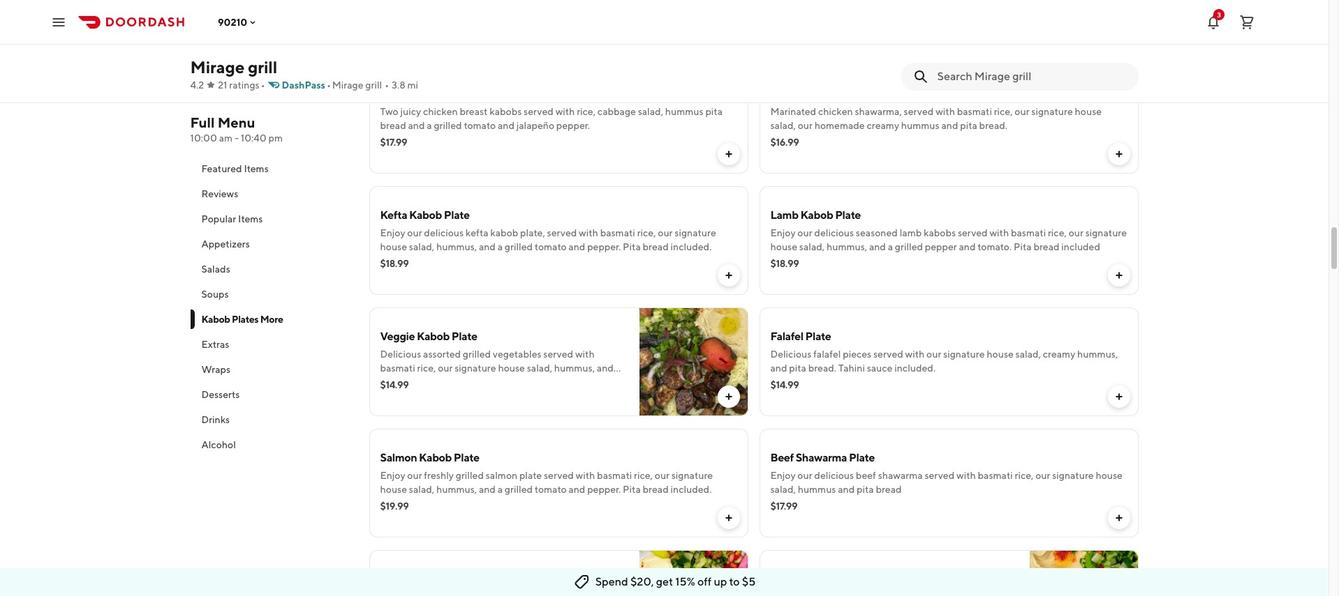 Task type: vqa. For each thing, say whether or not it's contained in the screenshot.


Task type: locate. For each thing, give the bounding box(es) containing it.
two
[[380, 106, 398, 117]]

pita inside chicken kabob plate two juicy chicken breast kabobs served with rice, cabbage salad, hummus pita bread and a grilled tomato and jalapeño pepper. $17.99
[[705, 106, 723, 117]]

pita for kefta kabob plate
[[623, 242, 641, 253]]

$17.99 down beef
[[770, 501, 797, 512]]

2 vertical spatial hummus
[[798, 485, 836, 496]]

• right "ratings"
[[261, 80, 265, 91]]

bread
[[380, 120, 406, 131], [643, 242, 669, 253], [1034, 242, 1060, 253], [643, 485, 669, 496], [876, 485, 902, 496]]

delicious down "veggie"
[[380, 349, 421, 360]]

with right shawarma,
[[936, 106, 955, 117]]

plate inside veggie kabob plate delicious assorted grilled vegetables served with basmati rice, our signature house salad, hummus, and pita bread.
[[452, 330, 477, 344]]

appetizers
[[201, 239, 250, 250]]

kabob inside kefta kabob plate enjoy our delicious kefta kabob plate, served with basmati rice, our signature house salad, hummus, and a grilled tomato and pepper. pita bread included. $18.99
[[409, 209, 442, 222]]

1 horizontal spatial $14.99
[[770, 380, 799, 391]]

0 items, open order cart image
[[1239, 14, 1255, 30]]

kabob up freshly
[[419, 452, 452, 465]]

pepper. inside kefta kabob plate enjoy our delicious kefta kabob plate, served with basmati rice, our signature house salad, hummus, and a grilled tomato and pepper. pita bread included. $18.99
[[587, 242, 621, 253]]

salmon
[[380, 452, 417, 465]]

enjoy down kefta
[[380, 228, 405, 239]]

served up tomato.
[[958, 228, 988, 239]]

with
[[556, 106, 575, 117], [936, 106, 955, 117], [579, 228, 598, 239], [990, 228, 1009, 239], [575, 349, 595, 360], [905, 349, 925, 360], [576, 471, 595, 482], [957, 471, 976, 482]]

items inside button
[[244, 163, 269, 175]]

0 vertical spatial shawarma
[[813, 87, 865, 101]]

grilled down plate
[[505, 485, 533, 496]]

plate inside chicken shawarma plate marinated chicken shawarma, served with basmati rice, our signature house salad, our homemade creamy hummus and pita bread. $16.99
[[867, 87, 892, 101]]

included. inside kefta kabob plate enjoy our delicious kefta kabob plate, served with basmati rice, our signature house salad, hummus, and a grilled tomato and pepper. pita bread included. $18.99
[[671, 242, 712, 253]]

0 vertical spatial mirage
[[190, 57, 245, 77]]

salmon kabob plate enjoy our freshly grilled salmon plate served with basmati rice, our signature house salad, hummus, and a grilled tomato and pepper. pita bread included. $19.99
[[380, 452, 713, 512]]

plate
[[458, 87, 484, 101], [867, 87, 892, 101], [444, 209, 470, 222], [835, 209, 861, 222], [452, 330, 477, 344], [805, 330, 831, 344], [454, 452, 479, 465], [849, 452, 875, 465]]

$18.99
[[380, 258, 409, 269], [770, 258, 799, 269]]

enjoy down salmon
[[380, 471, 405, 482]]

featured
[[201, 163, 242, 175]]

chicken inside chicken shawarma plate marinated chicken shawarma, served with basmati rice, our signature house salad, our homemade creamy hummus and pita bread. $16.99
[[770, 87, 811, 101]]

tomato inside kefta kabob plate enjoy our delicious kefta kabob plate, served with basmati rice, our signature house salad, hummus, and a grilled tomato and pepper. pita bread included. $18.99
[[535, 242, 567, 253]]

delicious inside lamb kabob plate enjoy our delicious seasoned lamb kabobs served with basmati rice, our signature house salad, hummus, and a grilled pepper and tomato. pita bread included $18.99
[[814, 228, 854, 239]]

• left 3.8
[[385, 80, 389, 91]]

grilled down breast
[[434, 120, 462, 131]]

tomato.
[[978, 242, 1012, 253]]

0 vertical spatial items
[[244, 163, 269, 175]]

$5
[[742, 576, 756, 589]]

delicious down the falafel
[[770, 349, 812, 360]]

tomato down plate
[[535, 485, 567, 496]]

plate for beef shawarma plate
[[849, 452, 875, 465]]

chicken right juicy
[[423, 106, 458, 117]]

shawarma inside "beef shawarma plate enjoy our delicious beef shawarma served with basmati rice, our signature house salad, hummus and pita bread $17.99"
[[796, 452, 847, 465]]

add item to cart image for chicken shawarma plate
[[1113, 149, 1124, 160]]

plate up freshly
[[454, 452, 479, 465]]

pepper. inside salmon kabob plate enjoy our freshly grilled salmon plate served with basmati rice, our signature house salad, hummus, and a grilled tomato and pepper. pita bread included. $19.99
[[587, 485, 621, 496]]

bread. down falafel
[[808, 363, 836, 374]]

served inside chicken shawarma plate marinated chicken shawarma, served with basmati rice, our signature house salad, our homemade creamy hummus and pita bread. $16.99
[[904, 106, 934, 117]]

0 vertical spatial hummus
[[665, 106, 704, 117]]

add item to cart image
[[723, 149, 734, 160], [723, 270, 734, 281], [723, 392, 734, 403], [1113, 392, 1124, 403]]

grill left 3.8
[[365, 80, 382, 91]]

alcohol
[[201, 440, 236, 451]]

•
[[261, 80, 265, 91], [327, 80, 331, 91], [385, 80, 389, 91]]

falafel plate delicious falafel pieces served with our signature house salad, creamy hummus, and pita bread. tahini sauce included. $14.99
[[770, 330, 1118, 391]]

tomato
[[464, 120, 496, 131], [535, 242, 567, 253], [535, 485, 567, 496]]

bread for kefta kabob plate
[[643, 242, 669, 253]]

plate for veggie kabob plate
[[452, 330, 477, 344]]

1 chicken from the left
[[380, 87, 421, 101]]

1 delicious from the left
[[380, 349, 421, 360]]

0 horizontal spatial chicken
[[380, 87, 421, 101]]

included.
[[671, 242, 712, 253], [895, 363, 936, 374], [671, 485, 712, 496]]

signature
[[1031, 106, 1073, 117], [675, 228, 716, 239], [1085, 228, 1127, 239], [943, 349, 985, 360], [455, 363, 496, 374], [671, 471, 713, 482], [1052, 471, 1094, 482]]

hummus
[[665, 106, 704, 117], [901, 120, 940, 131], [798, 485, 836, 496]]

tomato for salmon kabob plate
[[535, 485, 567, 496]]

delicious
[[424, 228, 464, 239], [814, 228, 854, 239], [814, 471, 854, 482]]

with right plate
[[576, 471, 595, 482]]

served right 'vegetables' in the left bottom of the page
[[543, 349, 573, 360]]

house inside chicken shawarma plate marinated chicken shawarma, served with basmati rice, our signature house salad, our homemade creamy hummus and pita bread. $16.99
[[1075, 106, 1102, 117]]

10:00
[[190, 133, 217, 144]]

a inside kefta kabob plate enjoy our delicious kefta kabob plate, served with basmati rice, our signature house salad, hummus, and a grilled tomato and pepper. pita bread included. $18.99
[[498, 242, 503, 253]]

salad,
[[638, 106, 663, 117], [770, 120, 796, 131], [409, 242, 434, 253], [799, 242, 825, 253], [1016, 349, 1041, 360], [527, 363, 552, 374], [409, 485, 434, 496], [770, 485, 796, 496]]

1 chicken from the left
[[423, 106, 458, 117]]

served inside salmon kabob plate enjoy our freshly grilled salmon plate served with basmati rice, our signature house salad, hummus, and a grilled tomato and pepper. pita bread included. $19.99
[[544, 471, 574, 482]]

salads
[[201, 264, 230, 275]]

1 vertical spatial grill
[[365, 80, 382, 91]]

mirage grill
[[190, 57, 277, 77]]

a for salmon kabob plate
[[498, 485, 503, 496]]

enjoy inside "beef shawarma plate enjoy our delicious beef shawarma served with basmati rice, our signature house salad, hummus and pita bread $17.99"
[[770, 471, 796, 482]]

3
[[1217, 10, 1221, 19]]

hummus,
[[436, 242, 477, 253], [827, 242, 867, 253], [1077, 349, 1118, 360], [554, 363, 595, 374], [436, 485, 477, 496]]

0 horizontal spatial grill
[[248, 57, 277, 77]]

served
[[524, 106, 554, 117], [904, 106, 934, 117], [547, 228, 577, 239], [958, 228, 988, 239], [543, 349, 573, 360], [873, 349, 903, 360], [544, 471, 574, 482], [925, 471, 955, 482]]

delicious
[[380, 349, 421, 360], [770, 349, 812, 360]]

served up 'jalapeño'
[[524, 106, 554, 117]]

plate up assorted
[[452, 330, 477, 344]]

1 horizontal spatial mirage
[[332, 80, 363, 91]]

with right pieces
[[905, 349, 925, 360]]

basmati inside veggie kabob plate delicious assorted grilled vegetables served with basmati rice, our signature house salad, hummus, and pita bread.
[[380, 363, 415, 374]]

0 horizontal spatial $17.99
[[380, 137, 407, 148]]

popular items button
[[190, 207, 352, 232]]

enjoy down lamb
[[770, 228, 796, 239]]

mirage right dashpass •
[[332, 80, 363, 91]]

2 horizontal spatial bread.
[[979, 120, 1007, 131]]

hummus, inside veggie kabob plate delicious assorted grilled vegetables served with basmati rice, our signature house salad, hummus, and pita bread.
[[554, 363, 595, 374]]

0 vertical spatial kabobs
[[490, 106, 522, 117]]

served right shawarma,
[[904, 106, 934, 117]]

$19.99
[[380, 501, 409, 512]]

kabob right 'mi' at the left of the page
[[423, 87, 456, 101]]

1 horizontal spatial bread.
[[808, 363, 836, 374]]

0 vertical spatial bread.
[[979, 120, 1007, 131]]

add item to cart image
[[1113, 149, 1124, 160], [1113, 270, 1124, 281], [723, 513, 734, 524], [1113, 513, 1124, 524]]

basmati
[[957, 106, 992, 117], [600, 228, 635, 239], [1011, 228, 1046, 239], [380, 363, 415, 374], [597, 471, 632, 482], [978, 471, 1013, 482]]

1 vertical spatial included.
[[895, 363, 936, 374]]

0 vertical spatial pepper.
[[556, 120, 590, 131]]

and
[[408, 120, 425, 131], [498, 120, 515, 131], [941, 120, 958, 131], [479, 242, 496, 253], [569, 242, 585, 253], [869, 242, 886, 253], [959, 242, 976, 253], [597, 363, 614, 374], [770, 363, 787, 374], [479, 485, 496, 496], [569, 485, 585, 496], [838, 485, 855, 496]]

kabob
[[490, 228, 518, 239]]

kabob for salmon
[[419, 452, 452, 465]]

$18.99 inside lamb kabob plate enjoy our delicious seasoned lamb kabobs served with basmati rice, our signature house salad, hummus, and a grilled pepper and tomato. pita bread included $18.99
[[770, 258, 799, 269]]

1 horizontal spatial $17.99
[[770, 501, 797, 512]]

kabob right kefta
[[409, 209, 442, 222]]

pita for lamb kabob plate
[[1014, 242, 1032, 253]]

house inside falafel plate delicious falafel pieces served with our signature house salad, creamy hummus, and pita bread. tahini sauce included. $14.99
[[987, 349, 1014, 360]]

delicious inside falafel plate delicious falafel pieces served with our signature house salad, creamy hummus, and pita bread. tahini sauce included. $14.99
[[770, 349, 812, 360]]

shawarma up homemade
[[813, 87, 865, 101]]

items
[[244, 163, 269, 175], [238, 214, 263, 225]]

grill
[[248, 57, 277, 77], [365, 80, 382, 91]]

bread. inside chicken shawarma plate marinated chicken shawarma, served with basmati rice, our signature house salad, our homemade creamy hummus and pita bread. $16.99
[[979, 120, 1007, 131]]

grilled
[[434, 120, 462, 131], [505, 242, 533, 253], [895, 242, 923, 253], [463, 349, 491, 360], [456, 471, 484, 482], [505, 485, 533, 496]]

1 vertical spatial pepper.
[[587, 242, 621, 253]]

2 chicken from the left
[[818, 106, 853, 117]]

desserts button
[[190, 383, 352, 408]]

2 vertical spatial tomato
[[535, 485, 567, 496]]

with right 'plate,'
[[579, 228, 598, 239]]

21
[[218, 80, 227, 91]]

delicious for beef shawarma plate
[[814, 471, 854, 482]]

3.8
[[392, 80, 405, 91]]

hummus inside chicken shawarma plate marinated chicken shawarma, served with basmati rice, our signature house salad, our homemade creamy hummus and pita bread. $16.99
[[901, 120, 940, 131]]

lamb chops plate image
[[639, 0, 748, 52]]

1 vertical spatial creamy
[[1043, 349, 1075, 360]]

chicken up homemade
[[818, 106, 853, 117]]

kefta kabob plate enjoy our delicious kefta kabob plate, served with basmati rice, our signature house salad, hummus, and a grilled tomato and pepper. pita bread included. $18.99
[[380, 209, 716, 269]]

pita inside "beef shawarma plate enjoy our delicious beef shawarma served with basmati rice, our signature house salad, hummus and pita bread $17.99"
[[857, 485, 874, 496]]

soups button
[[190, 282, 352, 307]]

bread. down "item search" search field
[[979, 120, 1007, 131]]

1 horizontal spatial $18.99
[[770, 258, 799, 269]]

items inside button
[[238, 214, 263, 225]]

1 horizontal spatial creamy
[[1043, 349, 1075, 360]]

shawarma for beef
[[796, 452, 847, 465]]

chicken for chicken shawarma plate
[[770, 87, 811, 101]]

tomato down breast
[[464, 120, 496, 131]]

2 delicious from the left
[[770, 349, 812, 360]]

enjoy
[[380, 228, 405, 239], [770, 228, 796, 239], [380, 471, 405, 482], [770, 471, 796, 482]]

2 vertical spatial pepper.
[[587, 485, 621, 496]]

delicious inside "beef shawarma plate enjoy our delicious beef shawarma served with basmati rice, our signature house salad, hummus and pita bread $17.99"
[[814, 471, 854, 482]]

1 horizontal spatial grill
[[365, 80, 382, 91]]

vegetables
[[493, 349, 541, 360]]

chicken inside chicken kabob plate two juicy chicken breast kabobs served with rice, cabbage salad, hummus pita bread and a grilled tomato and jalapeño pepper. $17.99
[[380, 87, 421, 101]]

0 vertical spatial $17.99
[[380, 137, 407, 148]]

2 $18.99 from the left
[[770, 258, 799, 269]]

bread. down assorted
[[399, 377, 427, 388]]

delicious left beef at the bottom right of the page
[[814, 471, 854, 482]]

1 • from the left
[[261, 80, 265, 91]]

plate up seasoned
[[835, 209, 861, 222]]

1 vertical spatial bread.
[[808, 363, 836, 374]]

plate up breast
[[458, 87, 484, 101]]

bread inside kefta kabob plate enjoy our delicious kefta kabob plate, served with basmati rice, our signature house salad, hummus, and a grilled tomato and pepper. pita bread included. $18.99
[[643, 242, 669, 253]]

2 $14.99 from the left
[[770, 380, 799, 391]]

shawarma inside chicken shawarma plate marinated chicken shawarma, served with basmati rice, our signature house salad, our homemade creamy hummus and pita bread. $16.99
[[813, 87, 865, 101]]

plate inside salmon kabob plate enjoy our freshly grilled salmon plate served with basmati rice, our signature house salad, hummus, and a grilled tomato and pepper. pita bread included. $19.99
[[454, 452, 479, 465]]

1 $18.99 from the left
[[380, 258, 409, 269]]

house
[[1075, 106, 1102, 117], [380, 242, 407, 253], [770, 242, 797, 253], [987, 349, 1014, 360], [498, 363, 525, 374], [1096, 471, 1123, 482], [380, 485, 407, 496]]

with inside lamb kabob plate enjoy our delicious seasoned lamb kabobs served with basmati rice, our signature house salad, hummus, and a grilled pepper and tomato. pita bread included $18.99
[[990, 228, 1009, 239]]

plate for chicken shawarma plate
[[867, 87, 892, 101]]

included. for salmon kabob plate
[[671, 485, 712, 496]]

kabob inside veggie kabob plate delicious assorted grilled vegetables served with basmati rice, our signature house salad, hummus, and pita bread.
[[417, 330, 450, 344]]

• right dashpass
[[327, 80, 331, 91]]

pita inside chicken shawarma plate marinated chicken shawarma, served with basmati rice, our signature house salad, our homemade creamy hummus and pita bread. $16.99
[[960, 120, 977, 131]]

kabob right lamb
[[800, 209, 833, 222]]

mirage for mirage grill • 3.8 mi
[[332, 80, 363, 91]]

kabob up extras
[[201, 314, 230, 325]]

delicious left kefta
[[424, 228, 464, 239]]

delicious left seasoned
[[814, 228, 854, 239]]

with inside veggie kabob plate delicious assorted grilled vegetables served with basmati rice, our signature house salad, hummus, and pita bread.
[[575, 349, 595, 360]]

grilled down lamb
[[895, 242, 923, 253]]

0 horizontal spatial delicious
[[380, 349, 421, 360]]

4.2
[[190, 80, 204, 91]]

1 vertical spatial $17.99
[[770, 501, 797, 512]]

plate up beef at the bottom right of the page
[[849, 452, 875, 465]]

kabobs right breast
[[490, 106, 522, 117]]

0 horizontal spatial mirage
[[190, 57, 245, 77]]

$14.99
[[380, 380, 409, 391], [770, 380, 799, 391]]

a inside salmon kabob plate enjoy our freshly grilled salmon plate served with basmati rice, our signature house salad, hummus, and a grilled tomato and pepper. pita bread included. $19.99
[[498, 485, 503, 496]]

0 horizontal spatial bread.
[[399, 377, 427, 388]]

0 vertical spatial tomato
[[464, 120, 496, 131]]

grilled inside lamb kabob plate enjoy our delicious seasoned lamb kabobs served with basmati rice, our signature house salad, hummus, and a grilled pepper and tomato. pita bread included $18.99
[[895, 242, 923, 253]]

with up tomato.
[[990, 228, 1009, 239]]

shawarma right beef
[[796, 452, 847, 465]]

1 vertical spatial mirage
[[332, 80, 363, 91]]

a
[[427, 120, 432, 131], [498, 242, 503, 253], [888, 242, 893, 253], [498, 485, 503, 496]]

plate,
[[520, 228, 545, 239]]

delicious inside veggie kabob plate delicious assorted grilled vegetables served with basmati rice, our signature house salad, hummus, and pita bread.
[[380, 349, 421, 360]]

0 horizontal spatial •
[[261, 80, 265, 91]]

add item to cart image for falafel plate
[[1113, 392, 1124, 403]]

items right popular
[[238, 214, 263, 225]]

with left the cabbage
[[556, 106, 575, 117]]

a for kefta kabob plate
[[498, 242, 503, 253]]

0 horizontal spatial hummus
[[665, 106, 704, 117]]

served right shawarma
[[925, 471, 955, 482]]

chicken inside chicken kabob plate two juicy chicken breast kabobs served with rice, cabbage salad, hummus pita bread and a grilled tomato and jalapeño pepper. $17.99
[[423, 106, 458, 117]]

1 horizontal spatial chicken
[[770, 87, 811, 101]]

basmati inside lamb kabob plate enjoy our delicious seasoned lamb kabobs served with basmati rice, our signature house salad, hummus, and a grilled pepper and tomato. pita bread included $18.99
[[1011, 228, 1046, 239]]

$18.99 down lamb
[[770, 258, 799, 269]]

1 vertical spatial shawarma
[[796, 452, 847, 465]]

rice, inside "beef shawarma plate enjoy our delicious beef shawarma served with basmati rice, our signature house salad, hummus and pita bread $17.99"
[[1015, 471, 1034, 482]]

shawarma,
[[855, 106, 902, 117]]

0 horizontal spatial $18.99
[[380, 258, 409, 269]]

served right plate
[[544, 471, 574, 482]]

0 vertical spatial creamy
[[867, 120, 899, 131]]

grill for mirage grill • 3.8 mi
[[365, 80, 382, 91]]

items up reviews button
[[244, 163, 269, 175]]

kefta
[[380, 209, 407, 222]]

1 horizontal spatial chicken
[[818, 106, 853, 117]]

kabobs inside chicken kabob plate two juicy chicken breast kabobs served with rice, cabbage salad, hummus pita bread and a grilled tomato and jalapeño pepper. $17.99
[[490, 106, 522, 117]]

freshly
[[424, 471, 454, 482]]

$17.99 down two
[[380, 137, 407, 148]]

1 vertical spatial kabobs
[[924, 228, 956, 239]]

$18.99 inside kefta kabob plate enjoy our delicious kefta kabob plate, served with basmati rice, our signature house salad, hummus, and a grilled tomato and pepper. pita bread included. $18.99
[[380, 258, 409, 269]]

house inside veggie kabob plate delicious assorted grilled vegetables served with basmati rice, our signature house salad, hummus, and pita bread.
[[498, 363, 525, 374]]

mirage up 21
[[190, 57, 245, 77]]

2 horizontal spatial hummus
[[901, 120, 940, 131]]

house inside "beef shawarma plate enjoy our delicious beef shawarma served with basmati rice, our signature house salad, hummus and pita bread $17.99"
[[1096, 471, 1123, 482]]

Item Search search field
[[937, 69, 1127, 84]]

served right 'plate,'
[[547, 228, 577, 239]]

kabob inside lamb kabob plate enjoy our delicious seasoned lamb kabobs served with basmati rice, our signature house salad, hummus, and a grilled pepper and tomato. pita bread included $18.99
[[800, 209, 833, 222]]

0 horizontal spatial $14.99
[[380, 380, 409, 391]]

2 horizontal spatial •
[[385, 80, 389, 91]]

grilled right assorted
[[463, 349, 491, 360]]

3 • from the left
[[385, 80, 389, 91]]

sauce
[[867, 363, 893, 374]]

falafel
[[813, 349, 841, 360]]

delicious for lamb kabob plate
[[814, 228, 854, 239]]

juicy
[[400, 106, 421, 117]]

1 vertical spatial tomato
[[535, 242, 567, 253]]

signature inside lamb kabob plate enjoy our delicious seasoned lamb kabobs served with basmati rice, our signature house salad, hummus, and a grilled pepper and tomato. pita bread included $18.99
[[1085, 228, 1127, 239]]

2 vertical spatial included.
[[671, 485, 712, 496]]

hummus, inside kefta kabob plate enjoy our delicious kefta kabob plate, served with basmati rice, our signature house salad, hummus, and a grilled tomato and pepper. pita bread included. $18.99
[[436, 242, 477, 253]]

beef kabob plate image
[[1029, 0, 1138, 52]]

bread inside "beef shawarma plate enjoy our delicious beef shawarma served with basmati rice, our signature house salad, hummus and pita bread $17.99"
[[876, 485, 902, 496]]

$17.99
[[380, 137, 407, 148], [770, 501, 797, 512]]

dashpass •
[[282, 80, 331, 91]]

beef shawarma plate enjoy our delicious beef shawarma served with basmati rice, our signature house salad, hummus and pita bread $17.99
[[770, 452, 1123, 512]]

our
[[1015, 106, 1030, 117], [798, 120, 813, 131], [407, 228, 422, 239], [658, 228, 673, 239], [798, 228, 812, 239], [1069, 228, 1083, 239], [927, 349, 941, 360], [438, 363, 453, 374], [407, 471, 422, 482], [655, 471, 670, 482], [798, 471, 812, 482], [1036, 471, 1050, 482]]

rice, inside kefta kabob plate enjoy our delicious kefta kabob plate, served with basmati rice, our signature house salad, hummus, and a grilled tomato and pepper. pita bread included. $18.99
[[637, 228, 656, 239]]

enjoy for beef
[[770, 471, 796, 482]]

plate inside "beef shawarma plate enjoy our delicious beef shawarma served with basmati rice, our signature house salad, hummus and pita bread $17.99"
[[849, 452, 875, 465]]

2 chicken from the left
[[770, 87, 811, 101]]

hummus, for salmon kabob plate
[[436, 485, 477, 496]]

creamy inside chicken shawarma plate marinated chicken shawarma, served with basmati rice, our signature house salad, our homemade creamy hummus and pita bread. $16.99
[[867, 120, 899, 131]]

mirage
[[190, 57, 245, 77], [332, 80, 363, 91]]

kabobs up pepper
[[924, 228, 956, 239]]

our inside falafel plate delicious falafel pieces served with our signature house salad, creamy hummus, and pita bread. tahini sauce included. $14.99
[[927, 349, 941, 360]]

rice, inside salmon kabob plate enjoy our freshly grilled salmon plate served with basmati rice, our signature house salad, hummus, and a grilled tomato and pepper. pita bread included. $19.99
[[634, 471, 653, 482]]

add item to cart image for beef shawarma plate
[[1113, 513, 1124, 524]]

with right shawarma
[[957, 471, 976, 482]]

enjoy down beef
[[770, 471, 796, 482]]

pepper. for salmon kabob plate
[[587, 485, 621, 496]]

$14.99 down the falafel
[[770, 380, 799, 391]]

bread. inside falafel plate delicious falafel pieces served with our signature house salad, creamy hummus, and pita bread. tahini sauce included. $14.99
[[808, 363, 836, 374]]

with inside kefta kabob plate enjoy our delicious kefta kabob plate, served with basmati rice, our signature house salad, hummus, and a grilled tomato and pepper. pita bread included. $18.99
[[579, 228, 598, 239]]

0 horizontal spatial chicken
[[423, 106, 458, 117]]

enjoy inside kefta kabob plate enjoy our delicious kefta kabob plate, served with basmati rice, our signature house salad, hummus, and a grilled tomato and pepper. pita bread included. $18.99
[[380, 228, 405, 239]]

hummus, for kefta kabob plate
[[436, 242, 477, 253]]

tomato inside salmon kabob plate enjoy our freshly grilled salmon plate served with basmati rice, our signature house salad, hummus, and a grilled tomato and pepper. pita bread included. $19.99
[[535, 485, 567, 496]]

2 vertical spatial bread.
[[399, 377, 427, 388]]

with inside chicken shawarma plate marinated chicken shawarma, served with basmati rice, our signature house salad, our homemade creamy hummus and pita bread. $16.99
[[936, 106, 955, 117]]

0 horizontal spatial kabobs
[[490, 106, 522, 117]]

kabob up assorted
[[417, 330, 450, 344]]

1 horizontal spatial delicious
[[770, 349, 812, 360]]

add item to cart image for lamb kabob plate
[[1113, 270, 1124, 281]]

veggie kabob plate image
[[639, 308, 748, 417]]

grilled right freshly
[[456, 471, 484, 482]]

plate inside lamb kabob plate enjoy our delicious seasoned lamb kabobs served with basmati rice, our signature house salad, hummus, and a grilled pepper and tomato. pita bread included $18.99
[[835, 209, 861, 222]]

hummus, inside salmon kabob plate enjoy our freshly grilled salmon plate served with basmati rice, our signature house salad, hummus, and a grilled tomato and pepper. pita bread included. $19.99
[[436, 485, 477, 496]]

plate up shawarma,
[[867, 87, 892, 101]]

basmati inside salmon kabob plate enjoy our freshly grilled salmon plate served with basmati rice, our signature house salad, hummus, and a grilled tomato and pepper. pita bread included. $19.99
[[597, 471, 632, 482]]

lamb kabob plate enjoy our delicious seasoned lamb kabobs served with basmati rice, our signature house salad, hummus, and a grilled pepper and tomato. pita bread included $18.99
[[770, 209, 1127, 269]]

bread inside lamb kabob plate enjoy our delicious seasoned lamb kabobs served with basmati rice, our signature house salad, hummus, and a grilled pepper and tomato. pita bread included $18.99
[[1034, 242, 1060, 253]]

$18.99 down kefta
[[380, 258, 409, 269]]

1 horizontal spatial •
[[327, 80, 331, 91]]

1 horizontal spatial kabobs
[[924, 228, 956, 239]]

0 horizontal spatial creamy
[[867, 120, 899, 131]]

grilled down 'plate,'
[[505, 242, 533, 253]]

with inside chicken kabob plate two juicy chicken breast kabobs served with rice, cabbage salad, hummus pita bread and a grilled tomato and jalapeño pepper. $17.99
[[556, 106, 575, 117]]

pita
[[623, 242, 641, 253], [1014, 242, 1032, 253], [623, 485, 641, 496]]

pita for salmon kabob plate
[[623, 485, 641, 496]]

1 vertical spatial hummus
[[901, 120, 940, 131]]

plate up kefta
[[444, 209, 470, 222]]

bread. inside veggie kabob plate delicious assorted grilled vegetables served with basmati rice, our signature house salad, hummus, and pita bread.
[[399, 377, 427, 388]]

0 vertical spatial included.
[[671, 242, 712, 253]]

plate inside kefta kabob plate enjoy our delicious kefta kabob plate, served with basmati rice, our signature house salad, hummus, and a grilled tomato and pepper. pita bread included. $18.99
[[444, 209, 470, 222]]

with right 'vegetables' in the left bottom of the page
[[575, 349, 595, 360]]

served up 'sauce'
[[873, 349, 903, 360]]

$14.99 down "veggie"
[[380, 380, 409, 391]]

chicken up juicy
[[380, 87, 421, 101]]

chicken up marinated
[[770, 87, 811, 101]]

plate up falafel
[[805, 330, 831, 344]]

1 horizontal spatial hummus
[[798, 485, 836, 496]]

1 vertical spatial items
[[238, 214, 263, 225]]

wraps
[[201, 364, 230, 376]]

included. inside salmon kabob plate enjoy our freshly grilled salmon plate served with basmati rice, our signature house salad, hummus, and a grilled tomato and pepper. pita bread included. $19.99
[[671, 485, 712, 496]]

tomato down 'plate,'
[[535, 242, 567, 253]]

chicken
[[423, 106, 458, 117], [818, 106, 853, 117]]

0 vertical spatial grill
[[248, 57, 277, 77]]

grill up "ratings"
[[248, 57, 277, 77]]

hummus, inside lamb kabob plate enjoy our delicious seasoned lamb kabobs served with basmati rice, our signature house salad, hummus, and a grilled pepper and tomato. pita bread included $18.99
[[827, 242, 867, 253]]



Task type: describe. For each thing, give the bounding box(es) containing it.
plate for chicken kabob plate
[[458, 87, 484, 101]]

$17.99 inside chicken kabob plate two juicy chicken breast kabobs served with rice, cabbage salad, hummus pita bread and a grilled tomato and jalapeño pepper. $17.99
[[380, 137, 407, 148]]

and inside falafel plate delicious falafel pieces served with our signature house salad, creamy hummus, and pita bread. tahini sauce included. $14.99
[[770, 363, 787, 374]]

delicious for kefta kabob plate
[[424, 228, 464, 239]]

hummus inside chicken kabob plate two juicy chicken breast kabobs served with rice, cabbage salad, hummus pita bread and a grilled tomato and jalapeño pepper. $17.99
[[665, 106, 704, 117]]

our inside veggie kabob plate delicious assorted grilled vegetables served with basmati rice, our signature house salad, hummus, and pita bread.
[[438, 363, 453, 374]]

with inside salmon kabob plate enjoy our freshly grilled salmon plate served with basmati rice, our signature house salad, hummus, and a grilled tomato and pepper. pita bread included. $19.99
[[576, 471, 595, 482]]

and inside veggie kabob plate delicious assorted grilled vegetables served with basmati rice, our signature house salad, hummus, and pita bread.
[[597, 363, 614, 374]]

pita inside veggie kabob plate delicious assorted grilled vegetables served with basmati rice, our signature house salad, hummus, and pita bread.
[[380, 377, 397, 388]]

bread inside chicken kabob plate two juicy chicken breast kabobs served with rice, cabbage salad, hummus pita bread and a grilled tomato and jalapeño pepper. $17.99
[[380, 120, 406, 131]]

rice, inside lamb kabob plate enjoy our delicious seasoned lamb kabobs served with basmati rice, our signature house salad, hummus, and a grilled pepper and tomato. pita bread included $18.99
[[1048, 228, 1067, 239]]

falafel
[[770, 330, 803, 344]]

soups
[[201, 289, 229, 300]]

grill for mirage grill
[[248, 57, 277, 77]]

add item to cart image for chicken kabob plate
[[723, 149, 734, 160]]

salad, inside "beef shawarma plate enjoy our delicious beef shawarma served with basmati rice, our signature house salad, hummus and pita bread $17.99"
[[770, 485, 796, 496]]

salad, inside chicken shawarma plate marinated chicken shawarma, served with basmati rice, our signature house salad, our homemade creamy hummus and pita bread. $16.99
[[770, 120, 796, 131]]

signature inside chicken shawarma plate marinated chicken shawarma, served with basmati rice, our signature house salad, our homemade creamy hummus and pita bread. $16.99
[[1031, 106, 1073, 117]]

house inside lamb kabob plate enjoy our delicious seasoned lamb kabobs served with basmati rice, our signature house salad, hummus, and a grilled pepper and tomato. pita bread included $18.99
[[770, 242, 797, 253]]

90210
[[218, 16, 247, 28]]

• for mirage grill • 3.8 mi
[[385, 80, 389, 91]]

salad, inside chicken kabob plate two juicy chicken breast kabobs served with rice, cabbage salad, hummus pita bread and a grilled tomato and jalapeño pepper. $17.99
[[638, 106, 663, 117]]

basmati inside "beef shawarma plate enjoy our delicious beef shawarma served with basmati rice, our signature house salad, hummus and pita bread $17.99"
[[978, 471, 1013, 482]]

$18.99 for kefta
[[380, 258, 409, 269]]

featured items button
[[190, 156, 352, 182]]

popular items
[[201, 214, 263, 225]]

served inside kefta kabob plate enjoy our delicious kefta kabob plate, served with basmati rice, our signature house salad, hummus, and a grilled tomato and pepper. pita bread included. $18.99
[[547, 228, 577, 239]]

tomato inside chicken kabob plate two juicy chicken breast kabobs served with rice, cabbage salad, hummus pita bread and a grilled tomato and jalapeño pepper. $17.99
[[464, 120, 496, 131]]

enjoy for kefta
[[380, 228, 405, 239]]

grilled inside veggie kabob plate delicious assorted grilled vegetables served with basmati rice, our signature house salad, hummus, and pita bread.
[[463, 349, 491, 360]]

house inside kefta kabob plate enjoy our delicious kefta kabob plate, served with basmati rice, our signature house salad, hummus, and a grilled tomato and pepper. pita bread included. $18.99
[[380, 242, 407, 253]]

full
[[190, 115, 215, 131]]

off
[[698, 576, 712, 589]]

open menu image
[[50, 14, 67, 30]]

kabob for chicken
[[423, 87, 456, 101]]

salmon
[[486, 471, 517, 482]]

beef
[[770, 452, 794, 465]]

tahini
[[838, 363, 865, 374]]

wraps button
[[190, 357, 352, 383]]

10:40
[[241, 133, 267, 144]]

breast
[[460, 106, 488, 117]]

mirage for mirage grill
[[190, 57, 245, 77]]

and inside chicken shawarma plate marinated chicken shawarma, served with basmati rice, our signature house salad, our homemade creamy hummus and pita bread. $16.99
[[941, 120, 958, 131]]

a inside chicken kabob plate two juicy chicken breast kabobs served with rice, cabbage salad, hummus pita bread and a grilled tomato and jalapeño pepper. $17.99
[[427, 120, 432, 131]]

mirage grill • 3.8 mi
[[332, 80, 418, 91]]

add item to cart image for salmon kabob plate
[[723, 513, 734, 524]]

signature inside kefta kabob plate enjoy our delicious kefta kabob plate, served with basmati rice, our signature house salad, hummus, and a grilled tomato and pepper. pita bread included. $18.99
[[675, 228, 716, 239]]

plate for salmon kabob plate
[[454, 452, 479, 465]]

basmati inside kefta kabob plate enjoy our delicious kefta kabob plate, served with basmati rice, our signature house salad, hummus, and a grilled tomato and pepper. pita bread included. $18.99
[[600, 228, 635, 239]]

spend $20, get 15% off up to $5
[[595, 576, 756, 589]]

kabob plates more
[[201, 314, 283, 325]]

2 • from the left
[[327, 80, 331, 91]]

21 ratings •
[[218, 80, 265, 91]]

$17.99 inside "beef shawarma plate enjoy our delicious beef shawarma served with basmati rice, our signature house salad, hummus and pita bread $17.99"
[[770, 501, 797, 512]]

jalapeño
[[516, 120, 554, 131]]

kabob for kefta
[[409, 209, 442, 222]]

enjoy for salmon
[[380, 471, 405, 482]]

am
[[219, 133, 233, 144]]

included
[[1061, 242, 1100, 253]]

salad, inside veggie kabob plate delicious assorted grilled vegetables served with basmati rice, our signature house salad, hummus, and pita bread.
[[527, 363, 552, 374]]

served inside "beef shawarma plate enjoy our delicious beef shawarma served with basmati rice, our signature house salad, hummus and pita bread $17.99"
[[925, 471, 955, 482]]

rice, inside chicken kabob plate two juicy chicken breast kabobs served with rice, cabbage salad, hummus pita bread and a grilled tomato and jalapeño pepper. $17.99
[[577, 106, 596, 117]]

rice, inside veggie kabob plate delicious assorted grilled vegetables served with basmati rice, our signature house salad, hummus, and pita bread.
[[417, 363, 436, 374]]

beef
[[856, 471, 876, 482]]

grilled inside kefta kabob plate enjoy our delicious kefta kabob plate, served with basmati rice, our signature house salad, hummus, and a grilled tomato and pepper. pita bread included. $18.99
[[505, 242, 533, 253]]

notification bell image
[[1205, 14, 1222, 30]]

reviews
[[201, 189, 238, 200]]

served inside chicken kabob plate two juicy chicken breast kabobs served with rice, cabbage salad, hummus pita bread and a grilled tomato and jalapeño pepper. $17.99
[[524, 106, 554, 117]]

served inside falafel plate delicious falafel pieces served with our signature house salad, creamy hummus, and pita bread. tahini sauce included. $14.99
[[873, 349, 903, 360]]

desserts
[[201, 390, 240, 401]]

pm
[[268, 133, 283, 144]]

signature inside salmon kabob plate enjoy our freshly grilled salmon plate served with basmati rice, our signature house salad, hummus, and a grilled tomato and pepper. pita bread included. $19.99
[[671, 471, 713, 482]]

alcohol button
[[190, 433, 352, 458]]

served inside lamb kabob plate enjoy our delicious seasoned lamb kabobs served with basmati rice, our signature house salad, hummus, and a grilled pepper and tomato. pita bread included $18.99
[[958, 228, 988, 239]]

tomato for kefta kabob plate
[[535, 242, 567, 253]]

veggie kabob plate delicious assorted grilled vegetables served with basmati rice, our signature house salad, hummus, and pita bread.
[[380, 330, 614, 388]]

bread for salmon kabob plate
[[643, 485, 669, 496]]

assorted
[[423, 349, 461, 360]]

signature inside "beef shawarma plate enjoy our delicious beef shawarma served with basmati rice, our signature house salad, hummus and pita bread $17.99"
[[1052, 471, 1094, 482]]

included. inside falafel plate delicious falafel pieces served with our signature house salad, creamy hummus, and pita bread. tahini sauce included. $14.99
[[895, 363, 936, 374]]

full menu 10:00 am - 10:40 pm
[[190, 115, 283, 144]]

featured items
[[201, 163, 269, 175]]

pieces
[[843, 349, 871, 360]]

creamy inside falafel plate delicious falafel pieces served with our signature house salad, creamy hummus, and pita bread. tahini sauce included. $14.99
[[1043, 349, 1075, 360]]

drinks button
[[190, 408, 352, 433]]

enjoy for lamb
[[770, 228, 796, 239]]

$16.99
[[770, 137, 799, 148]]

hummus, inside falafel plate delicious falafel pieces served with our signature house salad, creamy hummus, and pita bread. tahini sauce included. $14.99
[[1077, 349, 1118, 360]]

house inside salmon kabob plate enjoy our freshly grilled salmon plate served with basmati rice, our signature house salad, hummus, and a grilled tomato and pepper. pita bread included. $19.99
[[380, 485, 407, 496]]

chicken for chicken kabob plate
[[380, 87, 421, 101]]

signature inside veggie kabob plate delicious assorted grilled vegetables served with basmati rice, our signature house salad, hummus, and pita bread.
[[455, 363, 496, 374]]

plate
[[519, 471, 542, 482]]

items for popular items
[[238, 214, 263, 225]]

$20,
[[630, 576, 654, 589]]

served inside veggie kabob plate delicious assorted grilled vegetables served with basmati rice, our signature house salad, hummus, and pita bread.
[[543, 349, 573, 360]]

plate for lamb kabob plate
[[835, 209, 861, 222]]

salad, inside lamb kabob plate enjoy our delicious seasoned lamb kabobs served with basmati rice, our signature house salad, hummus, and a grilled pepper and tomato. pita bread included $18.99
[[799, 242, 825, 253]]

-
[[235, 133, 239, 144]]

rice, inside chicken shawarma plate marinated chicken shawarma, served with basmati rice, our signature house salad, our homemade creamy hummus and pita bread. $16.99
[[994, 106, 1013, 117]]

mi
[[407, 80, 418, 91]]

pita inside falafel plate delicious falafel pieces served with our signature house salad, creamy hummus, and pita bread. tahini sauce included. $14.99
[[789, 363, 806, 374]]

reviews button
[[190, 182, 352, 207]]

add item to cart image for kefta kabob plate
[[723, 270, 734, 281]]

menu
[[218, 115, 255, 131]]

chicken kabob plate two juicy chicken breast kabobs served with rice, cabbage salad, hummus pita bread and a grilled tomato and jalapeño pepper. $17.99
[[380, 87, 723, 148]]

shawarma
[[878, 471, 923, 482]]

and inside "beef shawarma plate enjoy our delicious beef shawarma served with basmati rice, our signature house salad, hummus and pita bread $17.99"
[[838, 485, 855, 496]]

salad, inside salmon kabob plate enjoy our freshly grilled salmon plate served with basmati rice, our signature house salad, hummus, and a grilled tomato and pepper. pita bread included. $19.99
[[409, 485, 434, 496]]

items for featured items
[[244, 163, 269, 175]]

plate inside falafel plate delicious falafel pieces served with our signature house salad, creamy hummus, and pita bread. tahini sauce included. $14.99
[[805, 330, 831, 344]]

more
[[260, 314, 283, 325]]

to
[[729, 576, 740, 589]]

1 $14.99 from the left
[[380, 380, 409, 391]]

kefta
[[466, 228, 488, 239]]

included. for kefta kabob plate
[[671, 242, 712, 253]]

extras button
[[190, 332, 352, 357]]

90210 button
[[218, 16, 258, 28]]

salad, inside kefta kabob plate enjoy our delicious kefta kabob plate, served with basmati rice, our signature house salad, hummus, and a grilled tomato and pepper. pita bread included. $18.99
[[409, 242, 434, 253]]

pepper. for kefta kabob plate
[[587, 242, 621, 253]]

dashpass
[[282, 80, 325, 91]]

kabob for lamb
[[800, 209, 833, 222]]

hummus inside "beef shawarma plate enjoy our delicious beef shawarma served with basmati rice, our signature house salad, hummus and pita bread $17.99"
[[798, 485, 836, 496]]

veggie
[[380, 330, 415, 344]]

extras
[[201, 339, 229, 350]]

signature inside falafel plate delicious falafel pieces served with our signature house salad, creamy hummus, and pita bread. tahini sauce included. $14.99
[[943, 349, 985, 360]]

marinated
[[770, 106, 816, 117]]

chicken inside chicken shawarma plate marinated chicken shawarma, served with basmati rice, our signature house salad, our homemade creamy hummus and pita bread. $16.99
[[818, 106, 853, 117]]

$14.99 inside falafel plate delicious falafel pieces served with our signature house salad, creamy hummus, and pita bread. tahini sauce included. $14.99
[[770, 380, 799, 391]]

lamb
[[770, 209, 798, 222]]

with inside "beef shawarma plate enjoy our delicious beef shawarma served with basmati rice, our signature house salad, hummus and pita bread $17.99"
[[957, 471, 976, 482]]

seasoned
[[856, 228, 898, 239]]

with inside falafel plate delicious falafel pieces served with our signature house salad, creamy hummus, and pita bread. tahini sauce included. $14.99
[[905, 349, 925, 360]]

homemade
[[815, 120, 865, 131]]

hummus, for lamb kabob plate
[[827, 242, 867, 253]]

salads button
[[190, 257, 352, 282]]

lamb
[[900, 228, 922, 239]]

basmati inside chicken shawarma plate marinated chicken shawarma, served with basmati rice, our signature house salad, our homemade creamy hummus and pita bread. $16.99
[[957, 106, 992, 117]]

pepper. inside chicken kabob plate two juicy chicken breast kabobs served with rice, cabbage salad, hummus pita bread and a grilled tomato and jalapeño pepper. $17.99
[[556, 120, 590, 131]]

bread for lamb kabob plate
[[1034, 242, 1060, 253]]

kabob for veggie
[[417, 330, 450, 344]]

• for 21 ratings •
[[261, 80, 265, 91]]

grilled inside chicken kabob plate two juicy chicken breast kabobs served with rice, cabbage salad, hummus pita bread and a grilled tomato and jalapeño pepper. $17.99
[[434, 120, 462, 131]]

pepper
[[925, 242, 957, 253]]

appetizers button
[[190, 232, 352, 257]]

spend
[[595, 576, 628, 589]]

plates
[[232, 314, 259, 325]]

chicken shawarma plate marinated chicken shawarma, served with basmati rice, our signature house salad, our homemade creamy hummus and pita bread. $16.99
[[770, 87, 1102, 148]]

kabobs inside lamb kabob plate enjoy our delicious seasoned lamb kabobs served with basmati rice, our signature house salad, hummus, and a grilled pepper and tomato. pita bread included $18.99
[[924, 228, 956, 239]]

plate for kefta kabob plate
[[444, 209, 470, 222]]

a for lamb kabob plate
[[888, 242, 893, 253]]

cabbage
[[598, 106, 636, 117]]

ratings
[[229, 80, 259, 91]]

chicken thigh plate image
[[1029, 551, 1138, 597]]

up
[[714, 576, 727, 589]]

$18.99 for lamb
[[770, 258, 799, 269]]

salad, inside falafel plate delicious falafel pieces served with our signature house salad, creamy hummus, and pita bread. tahini sauce included. $14.99
[[1016, 349, 1041, 360]]

drinks
[[201, 415, 230, 426]]

mixed shawarma plate image
[[639, 551, 748, 597]]

popular
[[201, 214, 236, 225]]

shawarma for chicken
[[813, 87, 865, 101]]

get
[[656, 576, 673, 589]]

15%
[[675, 576, 695, 589]]



